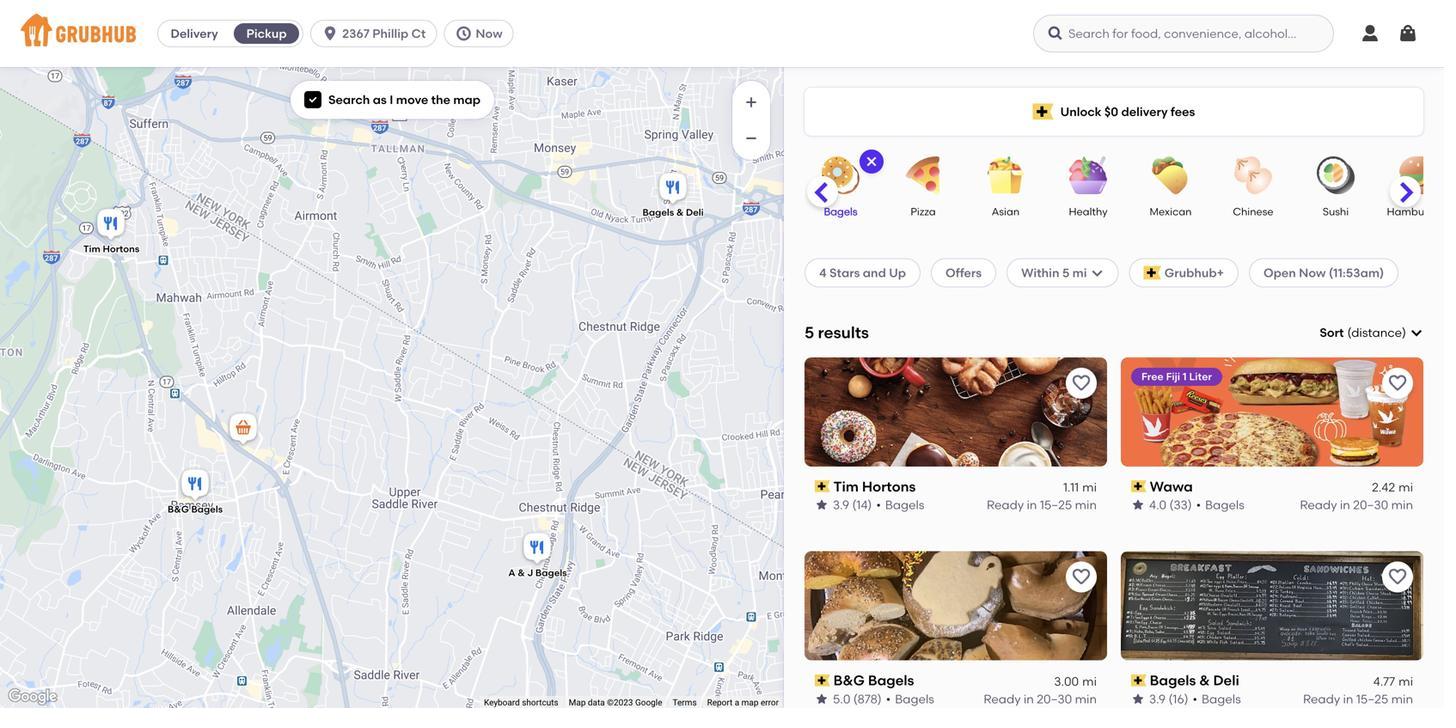 Task type: locate. For each thing, give the bounding box(es) containing it.
20–30 for wawa
[[1354, 498, 1389, 512]]

ready in 20–30 min down 3.00
[[984, 692, 1097, 707]]

1 vertical spatial map
[[742, 698, 759, 708]]

healthy image
[[1059, 157, 1119, 194]]

svg image up unlock on the top right of the page
[[1048, 25, 1065, 42]]

min for wawa
[[1392, 498, 1414, 512]]

report a map error link
[[707, 698, 779, 708]]

1 vertical spatial svg image
[[865, 155, 879, 169]]

bagels & deli
[[643, 207, 704, 219], [1150, 673, 1240, 689]]

1 horizontal spatial tim hortons
[[834, 478, 916, 495]]

map right a
[[742, 698, 759, 708]]

• for b&g bagels
[[886, 692, 891, 707]]

5 results
[[805, 323, 869, 342]]

0 horizontal spatial b&g bagels
[[168, 504, 223, 516]]

5.0 (878)
[[833, 692, 882, 707]]

0 vertical spatial bagels & deli
[[643, 207, 704, 219]]

grubhub plus flag logo image left grubhub+
[[1144, 266, 1162, 280]]

ready
[[987, 498, 1024, 512], [1301, 498, 1338, 512], [984, 692, 1021, 707], [1304, 692, 1341, 707]]

1 horizontal spatial deli
[[1214, 673, 1240, 689]]

2367
[[342, 26, 370, 41]]

0 vertical spatial 3.9
[[833, 498, 850, 512]]

ready in 20–30 min
[[1301, 498, 1414, 512], [984, 692, 1097, 707]]

1 horizontal spatial tim
[[834, 478, 859, 495]]

svg image
[[1361, 23, 1381, 44], [1398, 23, 1419, 44], [322, 25, 339, 42], [455, 25, 472, 42], [308, 95, 318, 105], [1091, 266, 1105, 280]]

1 horizontal spatial bagels & deli
[[1150, 673, 1240, 689]]

star icon image
[[815, 498, 829, 512], [1132, 498, 1146, 512], [815, 693, 829, 706], [1132, 693, 1146, 706]]

mi right 1.11
[[1083, 480, 1097, 495]]

15–25
[[1040, 498, 1073, 512], [1357, 692, 1389, 707]]

0 horizontal spatial deli
[[686, 207, 704, 219]]

0 horizontal spatial svg image
[[865, 155, 879, 169]]

b&g bagels
[[168, 504, 223, 516], [834, 673, 915, 689]]

bagels
[[824, 206, 858, 218], [643, 207, 674, 219], [886, 498, 925, 512], [1206, 498, 1245, 512], [191, 504, 223, 516], [536, 568, 567, 579], [868, 673, 915, 689], [1150, 673, 1197, 689], [896, 692, 935, 707], [1202, 692, 1242, 707]]

20–30 down 3.00
[[1037, 692, 1073, 707]]

minus icon image
[[743, 130, 760, 147]]

now
[[476, 26, 503, 41], [1300, 266, 1327, 280]]

0 vertical spatial hortons
[[103, 243, 140, 255]]

1 horizontal spatial 15–25
[[1357, 692, 1389, 707]]

2 vertical spatial &
[[1200, 673, 1211, 689]]

0 vertical spatial deli
[[686, 207, 704, 219]]

ready for b&g bagels
[[984, 692, 1021, 707]]

save this restaurant button
[[1066, 368, 1097, 399], [1383, 368, 1414, 399], [1066, 562, 1097, 593], [1383, 562, 1414, 593]]

asian image
[[976, 157, 1036, 194]]

data
[[588, 698, 605, 708]]

20–30
[[1354, 498, 1389, 512], [1037, 692, 1073, 707]]

grubhub plus flag logo image left unlock on the top right of the page
[[1033, 104, 1054, 120]]

pickup
[[246, 26, 287, 41]]

now right ct
[[476, 26, 503, 41]]

map right the
[[454, 92, 481, 107]]

0 vertical spatial ready in 20–30 min
[[1301, 498, 1414, 512]]

0 vertical spatial 5
[[1063, 266, 1070, 280]]

results
[[818, 323, 869, 342]]

search
[[329, 92, 370, 107]]

shortcuts
[[522, 698, 559, 708]]

4.77 mi
[[1374, 675, 1414, 689]]

0 horizontal spatial &
[[518, 568, 525, 579]]

report a map error
[[707, 698, 779, 708]]

save this restaurant button for b&g bagels
[[1066, 562, 1097, 593]]

0 vertical spatial tim hortons
[[83, 243, 140, 255]]

save this restaurant image
[[1072, 373, 1092, 394], [1388, 373, 1409, 394], [1072, 567, 1092, 588]]

0 vertical spatial map
[[454, 92, 481, 107]]

)
[[1403, 326, 1407, 340]]

subscription pass image
[[1132, 675, 1147, 687]]

3.9
[[833, 498, 850, 512], [1150, 692, 1166, 707]]

the
[[431, 92, 451, 107]]

ready in 15–25 min down 4.77
[[1304, 692, 1414, 707]]

a
[[735, 698, 740, 708]]

• right (33)
[[1197, 498, 1202, 512]]

keyboard
[[484, 698, 520, 708]]

b&g inside map region
[[168, 504, 189, 516]]

1 horizontal spatial map
[[742, 698, 759, 708]]

b&g bagels inside map region
[[168, 504, 223, 516]]

20–30 down 2.42
[[1354, 498, 1389, 512]]

&
[[677, 207, 684, 219], [518, 568, 525, 579], [1200, 673, 1211, 689]]

min down 2.42 mi
[[1392, 498, 1414, 512]]

1 vertical spatial 20–30
[[1037, 692, 1073, 707]]

5
[[1063, 266, 1070, 280], [805, 323, 815, 342]]

0 vertical spatial tim
[[83, 243, 101, 255]]

3.9 for tim hortons
[[833, 498, 850, 512]]

1 horizontal spatial ready in 20–30 min
[[1301, 498, 1414, 512]]

up
[[889, 266, 907, 280]]

grubhub+
[[1165, 266, 1225, 280]]

•
[[877, 498, 881, 512], [1197, 498, 1202, 512], [886, 692, 891, 707], [1193, 692, 1198, 707]]

tim
[[83, 243, 101, 255], [834, 478, 859, 495]]

healthy
[[1069, 206, 1108, 218]]

0 horizontal spatial grubhub plus flag logo image
[[1033, 104, 1054, 120]]

map
[[454, 92, 481, 107], [742, 698, 759, 708]]

5 left the results
[[805, 323, 815, 342]]

1 vertical spatial 3.9
[[1150, 692, 1166, 707]]

liter
[[1190, 370, 1213, 383]]

1 horizontal spatial ready in 15–25 min
[[1304, 692, 1414, 707]]

mi
[[1073, 266, 1088, 280], [1083, 480, 1097, 495], [1399, 480, 1414, 495], [1083, 675, 1097, 689], [1399, 675, 1414, 689]]

1 vertical spatial grubhub plus flag logo image
[[1144, 266, 1162, 280]]

0 horizontal spatial tim hortons
[[83, 243, 140, 255]]

ready in 20–30 min for wawa
[[1301, 498, 1414, 512]]

0 horizontal spatial map
[[454, 92, 481, 107]]

0 horizontal spatial now
[[476, 26, 503, 41]]

0 horizontal spatial ready in 15–25 min
[[987, 498, 1097, 512]]

None field
[[1320, 324, 1424, 342]]

1 vertical spatial ready in 15–25 min
[[1304, 692, 1414, 707]]

1 vertical spatial b&g
[[834, 673, 865, 689]]

(
[[1348, 326, 1352, 340]]

1 vertical spatial hortons
[[862, 478, 916, 495]]

• for tim hortons
[[877, 498, 881, 512]]

1 vertical spatial 15–25
[[1357, 692, 1389, 707]]

ready for bagels & deli
[[1304, 692, 1341, 707]]

1 horizontal spatial b&g
[[834, 673, 865, 689]]

1 horizontal spatial 20–30
[[1354, 498, 1389, 512]]

1 vertical spatial b&g bagels
[[834, 673, 915, 689]]

save this restaurant image for tim hortons
[[1072, 373, 1092, 394]]

0 vertical spatial b&g
[[168, 504, 189, 516]]

1 horizontal spatial grubhub plus flag logo image
[[1144, 266, 1162, 280]]

0 horizontal spatial tim
[[83, 243, 101, 255]]

star icon image left 5.0
[[815, 693, 829, 706]]

• right (16) at the bottom right
[[1193, 692, 1198, 707]]

3.9 for bagels & deli
[[1150, 692, 1166, 707]]

0 horizontal spatial 20–30
[[1037, 692, 1073, 707]]

min down 1.11 mi
[[1076, 498, 1097, 512]]

(11:53am)
[[1329, 266, 1385, 280]]

move
[[396, 92, 429, 107]]

2 vertical spatial svg image
[[1410, 326, 1424, 340]]

save this restaurant button for bagels & deli
[[1383, 562, 1414, 593]]

1 vertical spatial tim
[[834, 478, 859, 495]]

0 horizontal spatial 3.9
[[833, 498, 850, 512]]

• bagels right the (878)
[[886, 692, 935, 707]]

0 vertical spatial now
[[476, 26, 503, 41]]

3.9 left (16) at the bottom right
[[1150, 692, 1166, 707]]

tim hortons logo image
[[805, 358, 1108, 467]]

b&g
[[168, 504, 189, 516], [834, 673, 865, 689]]

tim hortons
[[83, 243, 140, 255], [834, 478, 916, 495]]

1 vertical spatial bagels & deli
[[1150, 673, 1240, 689]]

mi for bagels
[[1083, 675, 1097, 689]]

15–25 down 1.11
[[1040, 498, 1073, 512]]

sushi image
[[1306, 157, 1367, 194]]

• bagels right (16) at the bottom right
[[1193, 692, 1242, 707]]

grubhub plus flag logo image
[[1033, 104, 1054, 120], [1144, 266, 1162, 280]]

0 horizontal spatial 15–25
[[1040, 498, 1073, 512]]

3.9 (16)
[[1150, 692, 1189, 707]]

save this restaurant image
[[1388, 567, 1409, 588]]

ready in 20–30 min down 2.42
[[1301, 498, 1414, 512]]

sort ( distance )
[[1320, 326, 1407, 340]]

1 horizontal spatial now
[[1300, 266, 1327, 280]]

1 vertical spatial deli
[[1214, 673, 1240, 689]]

star icon image left 4.0
[[1132, 498, 1146, 512]]

i
[[390, 92, 393, 107]]

15–25 down 4.77
[[1357, 692, 1389, 707]]

hortons
[[103, 243, 140, 255], [862, 478, 916, 495]]

15–25 for bagels & deli
[[1357, 692, 1389, 707]]

star icon image down subscription pass image
[[1132, 693, 1146, 706]]

ready in 15–25 min
[[987, 498, 1097, 512], [1304, 692, 1414, 707]]

now right open
[[1300, 266, 1327, 280]]

ready for tim hortons
[[987, 498, 1024, 512]]

deli
[[686, 207, 704, 219], [1214, 673, 1240, 689]]

0 horizontal spatial 5
[[805, 323, 815, 342]]

map data ©2023 google
[[569, 698, 663, 708]]

1 horizontal spatial 3.9
[[1150, 692, 1166, 707]]

subscription pass image
[[815, 481, 831, 493], [1132, 481, 1147, 493], [815, 675, 831, 687]]

bagels image
[[811, 157, 871, 194]]

svg image left pizza image
[[865, 155, 879, 169]]

• bagels
[[877, 498, 925, 512], [1197, 498, 1245, 512], [886, 692, 935, 707], [1193, 692, 1242, 707]]

stars
[[830, 266, 860, 280]]

min for b&g bagels
[[1076, 692, 1097, 707]]

min down 4.77 mi
[[1392, 692, 1414, 707]]

2367 phillip ct
[[342, 26, 426, 41]]

0 horizontal spatial bagels & deli
[[643, 207, 704, 219]]

0 horizontal spatial b&g
[[168, 504, 189, 516]]

4.0
[[1150, 498, 1167, 512]]

0 vertical spatial &
[[677, 207, 684, 219]]

phillip
[[373, 26, 409, 41]]

• bagels right (14)
[[877, 498, 925, 512]]

svg image right )
[[1410, 326, 1424, 340]]

©2023
[[607, 698, 633, 708]]

mi for &
[[1399, 675, 1414, 689]]

mi right 4.77
[[1399, 675, 1414, 689]]

report
[[707, 698, 733, 708]]

• bagels right (33)
[[1197, 498, 1245, 512]]

0 horizontal spatial ready in 20–30 min
[[984, 692, 1097, 707]]

star icon image left 3.9 (14)
[[815, 498, 829, 512]]

1 vertical spatial 5
[[805, 323, 815, 342]]

0 vertical spatial b&g bagels
[[168, 504, 223, 516]]

mi right 3.00
[[1083, 675, 1097, 689]]

1 vertical spatial ready in 20–30 min
[[984, 692, 1097, 707]]

0 horizontal spatial hortons
[[103, 243, 140, 255]]

sushi
[[1323, 206, 1350, 218]]

min down 3.00 mi
[[1076, 692, 1097, 707]]

chinese image
[[1224, 157, 1284, 194]]

ready in 15–25 min down 1.11
[[987, 498, 1097, 512]]

5 right within
[[1063, 266, 1070, 280]]

0 vertical spatial 20–30
[[1354, 498, 1389, 512]]

1 horizontal spatial svg image
[[1048, 25, 1065, 42]]

• for wawa
[[1197, 498, 1202, 512]]

terms link
[[673, 698, 697, 708]]

• right (14)
[[877, 498, 881, 512]]

map region
[[0, 0, 879, 709]]

now inside button
[[476, 26, 503, 41]]

in for wawa
[[1341, 498, 1351, 512]]

0 vertical spatial 15–25
[[1040, 498, 1073, 512]]

3.9 left (14)
[[833, 498, 850, 512]]

0 vertical spatial ready in 15–25 min
[[987, 498, 1097, 512]]

svg image
[[1048, 25, 1065, 42], [865, 155, 879, 169], [1410, 326, 1424, 340]]

• right the (878)
[[886, 692, 891, 707]]

0 vertical spatial svg image
[[1048, 25, 1065, 42]]

star icon image for bagels & deli
[[1132, 693, 1146, 706]]

0 vertical spatial grubhub plus flag logo image
[[1033, 104, 1054, 120]]



Task type: describe. For each thing, give the bounding box(es) containing it.
• bagels for wawa
[[1197, 498, 1245, 512]]

in for b&g bagels
[[1024, 692, 1034, 707]]

bagels & deli inside map region
[[643, 207, 704, 219]]

15–25 for tim hortons
[[1040, 498, 1073, 512]]

a
[[509, 568, 516, 579]]

2.42
[[1373, 480, 1396, 495]]

hamburger
[[1388, 206, 1445, 218]]

unlock
[[1061, 104, 1102, 119]]

sort
[[1320, 326, 1345, 340]]

5.0
[[833, 692, 851, 707]]

fiji
[[1167, 370, 1181, 383]]

• bagels for tim hortons
[[877, 498, 925, 512]]

3.9 (14)
[[833, 498, 872, 512]]

a & j bagels image
[[520, 531, 555, 568]]

4 stars and up
[[820, 266, 907, 280]]

delivery button
[[158, 20, 231, 47]]

mi for hortons
[[1083, 480, 1097, 495]]

bagels & deli image
[[656, 170, 691, 208]]

tim inside map region
[[83, 243, 101, 255]]

bagels & deli logo image
[[1121, 552, 1424, 661]]

within 5 mi
[[1022, 266, 1088, 280]]

search as i move the map
[[329, 92, 481, 107]]

• bagels for bagels & deli
[[1193, 692, 1242, 707]]

3.00
[[1055, 675, 1079, 689]]

grubhub plus flag logo image for unlock $0 delivery fees
[[1033, 104, 1054, 120]]

2 horizontal spatial &
[[1200, 673, 1211, 689]]

subscription pass image for b&g bagels
[[815, 675, 831, 687]]

asian
[[992, 206, 1020, 218]]

ct
[[412, 26, 426, 41]]

star icon image for wawa
[[1132, 498, 1146, 512]]

offers
[[946, 266, 982, 280]]

1 horizontal spatial b&g bagels
[[834, 673, 915, 689]]

in for tim hortons
[[1027, 498, 1038, 512]]

1.11
[[1064, 480, 1079, 495]]

(33)
[[1170, 498, 1193, 512]]

• for bagels & deli
[[1193, 692, 1198, 707]]

4.77
[[1374, 675, 1396, 689]]

as
[[373, 92, 387, 107]]

and
[[863, 266, 887, 280]]

terms
[[673, 698, 697, 708]]

1
[[1183, 370, 1187, 383]]

chinese
[[1234, 206, 1274, 218]]

open
[[1264, 266, 1297, 280]]

subscription pass image for wawa
[[1132, 481, 1147, 493]]

grubhub plus flag logo image for grubhub+
[[1144, 266, 1162, 280]]

hamburgers image
[[1389, 157, 1445, 194]]

mexican
[[1150, 206, 1192, 218]]

open now (11:53am)
[[1264, 266, 1385, 280]]

tim hortons inside map region
[[83, 243, 140, 255]]

(16)
[[1169, 692, 1189, 707]]

distance
[[1352, 326, 1403, 340]]

save this restaurant button for tim hortons
[[1066, 368, 1097, 399]]

star icon image for tim hortons
[[815, 498, 829, 512]]

a & j bagels
[[509, 568, 567, 579]]

• bagels for b&g bagels
[[886, 692, 935, 707]]

2 horizontal spatial svg image
[[1410, 326, 1424, 340]]

svg image inside now button
[[455, 25, 472, 42]]

mi right 2.42
[[1399, 480, 1414, 495]]

pickup button
[[231, 20, 303, 47]]

j
[[527, 568, 533, 579]]

delivery
[[1122, 104, 1168, 119]]

mexican image
[[1141, 157, 1201, 194]]

within
[[1022, 266, 1060, 280]]

1 horizontal spatial 5
[[1063, 266, 1070, 280]]

(14)
[[853, 498, 872, 512]]

deli inside map region
[[686, 207, 704, 219]]

map
[[569, 698, 586, 708]]

wawa logo image
[[1121, 358, 1424, 467]]

svg image inside 2367 phillip ct button
[[322, 25, 339, 42]]

keyboard shortcuts button
[[484, 697, 559, 709]]

1.11 mi
[[1064, 480, 1097, 495]]

1 vertical spatial now
[[1300, 266, 1327, 280]]

svg image inside main navigation navigation
[[1048, 25, 1065, 42]]

1 horizontal spatial hortons
[[862, 478, 916, 495]]

error
[[761, 698, 779, 708]]

in for bagels & deli
[[1344, 692, 1354, 707]]

pizza image
[[894, 157, 954, 194]]

save this restaurant image for b&g bagels
[[1072, 567, 1092, 588]]

b&g bagels logo image
[[805, 552, 1108, 661]]

1 vertical spatial tim hortons
[[834, 478, 916, 495]]

now button
[[444, 20, 521, 47]]

4
[[820, 266, 827, 280]]

min for bagels & deli
[[1392, 692, 1414, 707]]

free fiji 1 liter
[[1142, 370, 1213, 383]]

ready in 15–25 min for tim hortons
[[987, 498, 1097, 512]]

none field containing sort
[[1320, 324, 1424, 342]]

3.00 mi
[[1055, 675, 1097, 689]]

wawa
[[1150, 478, 1194, 495]]

unlock $0 delivery fees
[[1061, 104, 1196, 119]]

pizza
[[911, 206, 936, 218]]

free
[[1142, 370, 1164, 383]]

1 vertical spatial &
[[518, 568, 525, 579]]

2.42 mi
[[1373, 480, 1414, 495]]

wawa image
[[226, 411, 261, 449]]

hortons inside map region
[[103, 243, 140, 255]]

main navigation navigation
[[0, 0, 1445, 67]]

ready in 15–25 min for bagels & deli
[[1304, 692, 1414, 707]]

plus icon image
[[743, 94, 760, 111]]

star icon image for b&g bagels
[[815, 693, 829, 706]]

ready for wawa
[[1301, 498, 1338, 512]]

ready in 20–30 min for b&g bagels
[[984, 692, 1097, 707]]

fees
[[1171, 104, 1196, 119]]

4.0 (33)
[[1150, 498, 1193, 512]]

20–30 for b&g bagels
[[1037, 692, 1073, 707]]

1 horizontal spatial &
[[677, 207, 684, 219]]

$0
[[1105, 104, 1119, 119]]

google image
[[4, 686, 61, 709]]

mi right within
[[1073, 266, 1088, 280]]

min for tim hortons
[[1076, 498, 1097, 512]]

(878)
[[854, 692, 882, 707]]

subscription pass image for tim hortons
[[815, 481, 831, 493]]

2367 phillip ct button
[[311, 20, 444, 47]]

delivery
[[171, 26, 218, 41]]

b&g bagels image
[[178, 467, 212, 505]]

tim hortons image
[[94, 206, 128, 244]]

keyboard shortcuts
[[484, 698, 559, 708]]

google
[[636, 698, 663, 708]]

Search for food, convenience, alcohol... search field
[[1034, 15, 1335, 52]]



Task type: vqa. For each thing, say whether or not it's contained in the screenshot.
you'd inside Make it Extra Select as many as you'd like (Optional)
no



